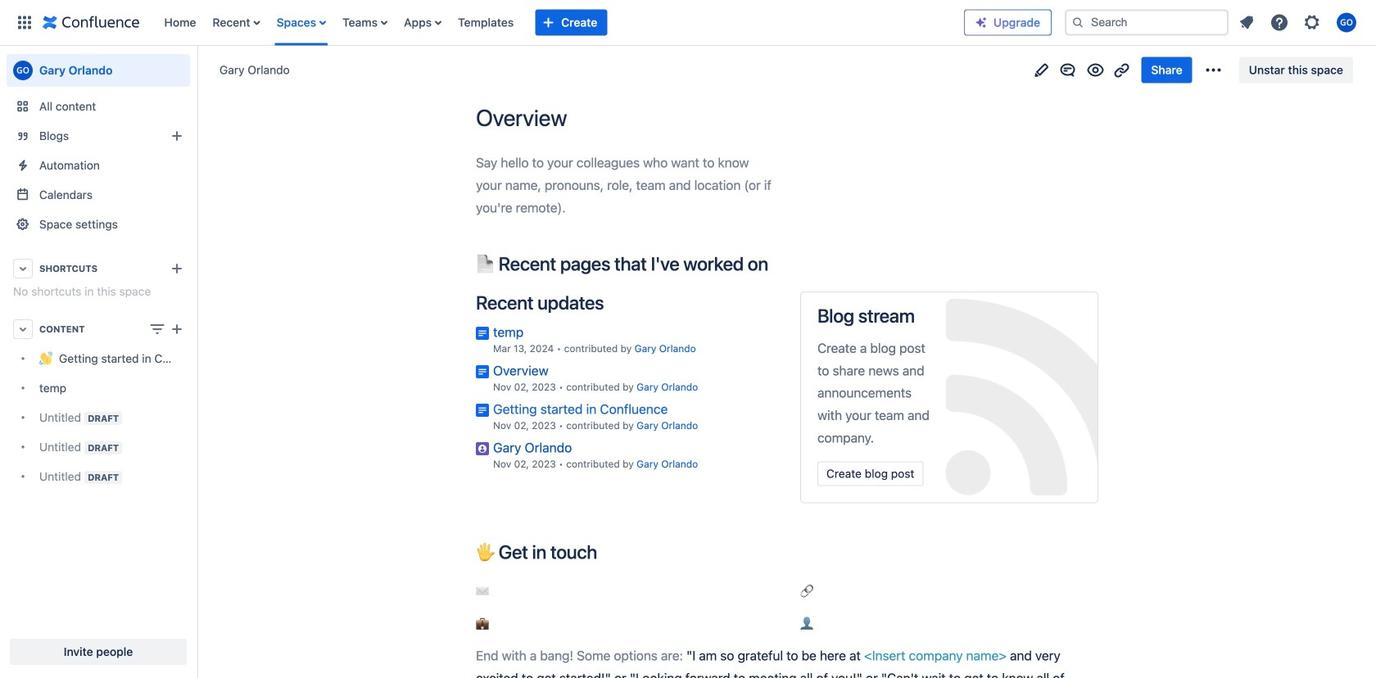 Task type: locate. For each thing, give the bounding box(es) containing it.
search image
[[1072, 16, 1085, 29]]

None search field
[[1065, 9, 1229, 36]]

1 horizontal spatial list
[[1232, 8, 1367, 37]]

banner
[[0, 0, 1376, 46]]

create image
[[167, 320, 187, 339]]

tree
[[7, 344, 190, 492]]

copy image
[[767, 254, 787, 273]]

list for appswitcher icon at left top
[[156, 0, 964, 45]]

more actions image
[[1204, 60, 1224, 80]]

0 horizontal spatial list
[[156, 0, 964, 45]]

change view image
[[147, 320, 167, 339]]

your profile and preferences image
[[1337, 13, 1357, 32]]

confluence image
[[43, 13, 140, 32], [43, 13, 140, 32]]

start watching image
[[1086, 60, 1106, 80]]

tree inside space element
[[7, 344, 190, 492]]

premium image
[[975, 16, 988, 29]]

list
[[156, 0, 964, 45], [1232, 8, 1367, 37]]



Task type: vqa. For each thing, say whether or not it's contained in the screenshot.
check image
no



Task type: describe. For each thing, give the bounding box(es) containing it.
space element
[[0, 46, 197, 678]]

collapse sidebar image
[[179, 54, 215, 87]]

help icon image
[[1270, 13, 1290, 32]]

edit this page image
[[1032, 60, 1051, 80]]

create a blog image
[[167, 126, 187, 146]]

copy image
[[596, 542, 615, 562]]

copy link image
[[1112, 60, 1132, 80]]

Search field
[[1065, 9, 1229, 36]]

global element
[[10, 0, 964, 45]]

notification icon image
[[1237, 13, 1257, 32]]

list for premium image
[[1232, 8, 1367, 37]]

appswitcher icon image
[[15, 13, 34, 32]]

add shortcut image
[[167, 259, 187, 279]]

settings icon image
[[1303, 13, 1322, 32]]



